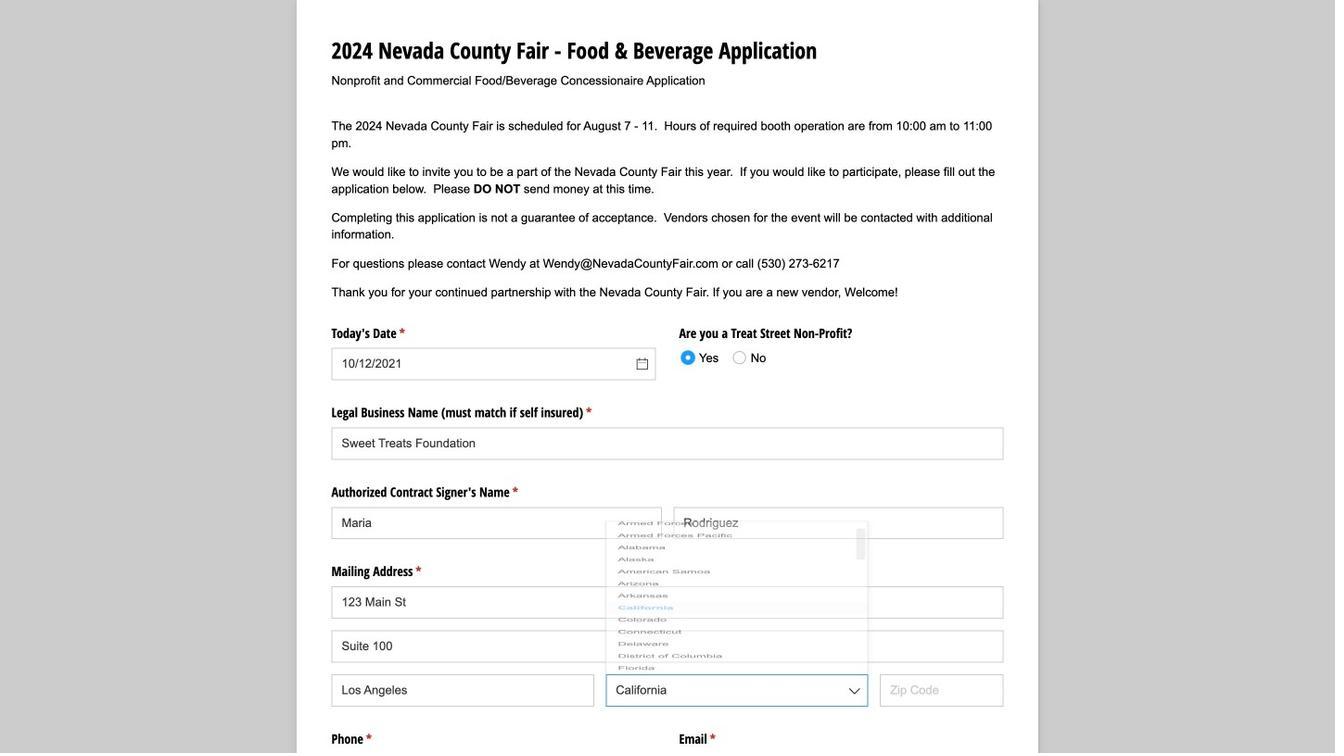 Task type: locate. For each thing, give the bounding box(es) containing it.
First text field
[[332, 507, 662, 540]]

State text field
[[606, 675, 869, 707]]

None radio
[[675, 344, 731, 372], [727, 344, 766, 372], [675, 344, 731, 372], [727, 344, 766, 372]]

None text field
[[332, 348, 656, 381], [332, 428, 1004, 460], [332, 348, 656, 381], [332, 428, 1004, 460]]

list box
[[606, 643, 867, 754]]

Last text field
[[673, 507, 1004, 540]]

City text field
[[332, 675, 594, 707]]



Task type: describe. For each thing, give the bounding box(es) containing it.
Zip Code text field
[[880, 675, 1004, 707]]

Address Line 2 text field
[[332, 631, 1004, 663]]

Address Line 1 text field
[[332, 587, 1004, 619]]



